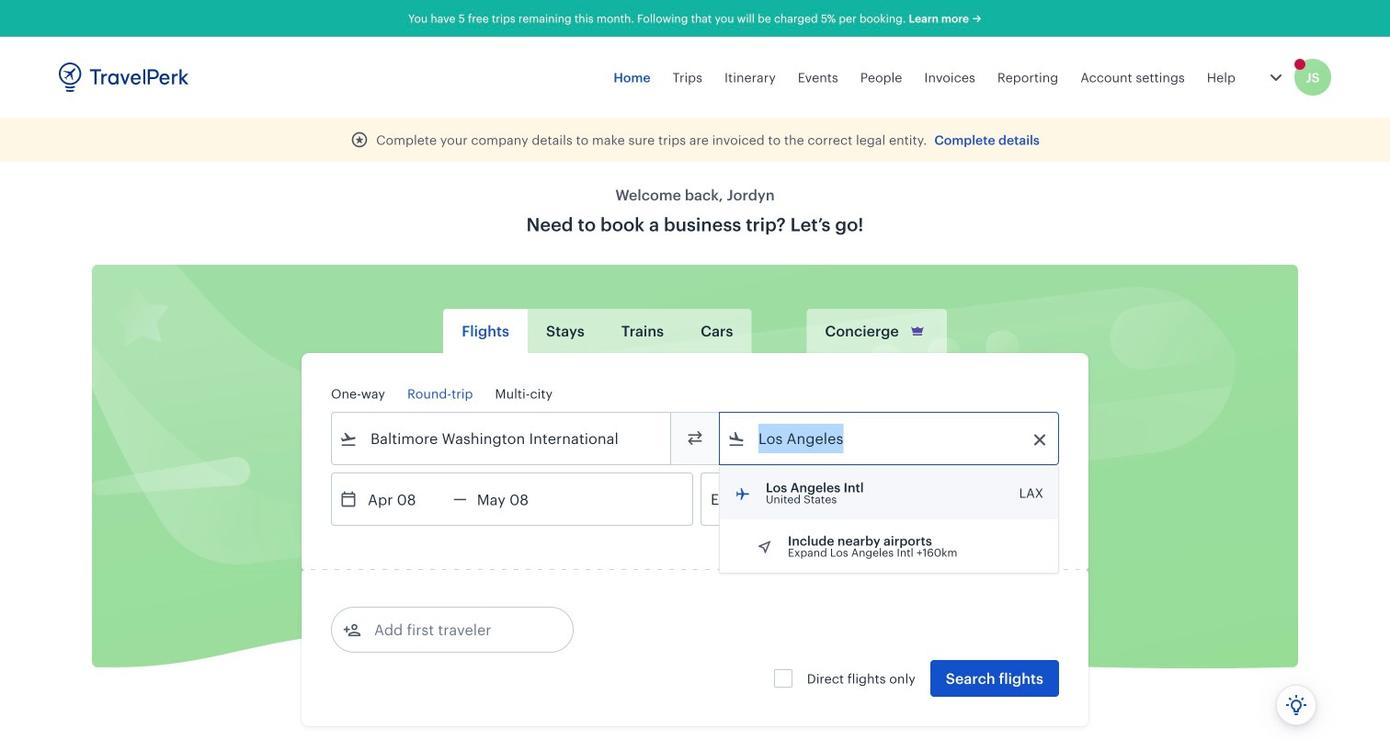 Task type: describe. For each thing, give the bounding box(es) containing it.
To search field
[[746, 424, 1034, 453]]

From search field
[[358, 424, 646, 453]]

Return text field
[[467, 473, 562, 525]]

Depart text field
[[358, 473, 453, 525]]

Add first traveler search field
[[361, 615, 553, 644]]



Task type: vqa. For each thing, say whether or not it's contained in the screenshot.
add first traveler search box
yes



